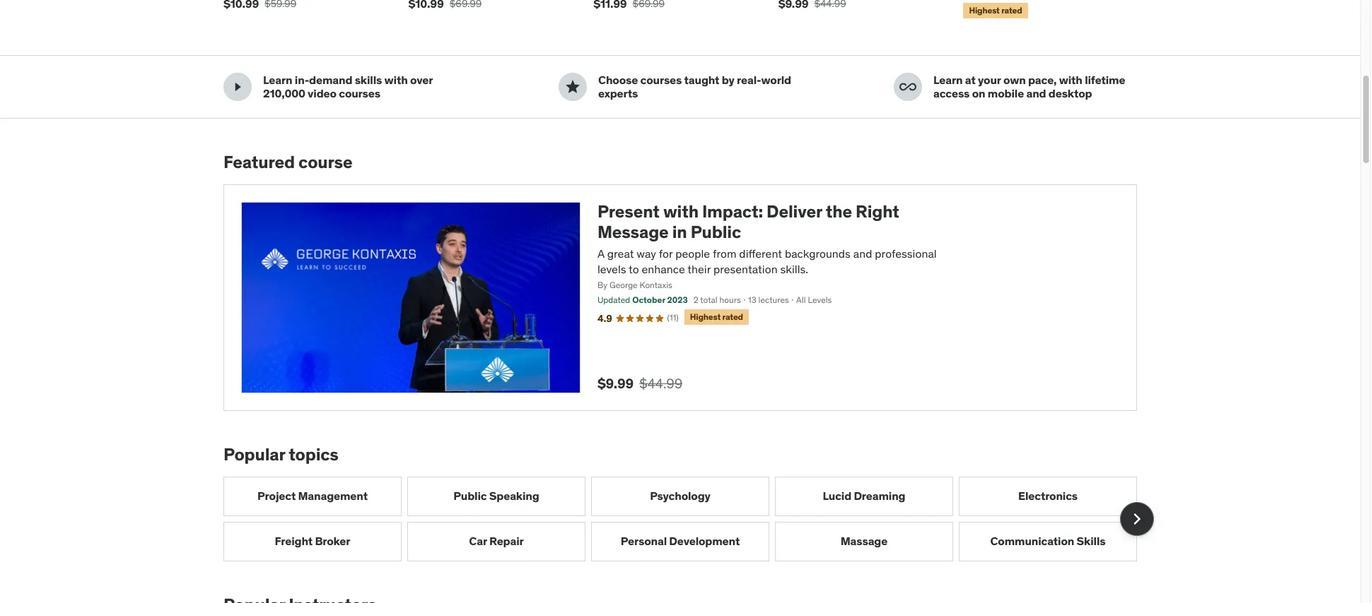 Task type: locate. For each thing, give the bounding box(es) containing it.
desktop
[[1049, 86, 1092, 101]]

presentation
[[714, 262, 778, 277]]

medium image left experts
[[564, 79, 581, 96]]

medium image
[[229, 79, 246, 96], [564, 79, 581, 96], [900, 79, 917, 96]]

0 horizontal spatial medium image
[[229, 79, 246, 96]]

1 horizontal spatial public
[[691, 221, 741, 243]]

medium image for learn at your own pace, with lifetime access on mobile and desktop
[[900, 79, 917, 96]]

2 horizontal spatial with
[[1059, 73, 1083, 87]]

public speaking link
[[407, 477, 586, 517]]

1 vertical spatial public
[[454, 490, 487, 504]]

with up people
[[663, 201, 699, 223]]

0 horizontal spatial courses
[[339, 86, 380, 101]]

learn
[[263, 73, 292, 87], [934, 73, 963, 87]]

and right own
[[1027, 86, 1046, 101]]

with right pace,
[[1059, 73, 1083, 87]]

public
[[691, 221, 741, 243], [454, 490, 487, 504]]

lucid dreaming link
[[775, 477, 953, 517]]

0 horizontal spatial and
[[853, 247, 872, 261]]

project management link
[[223, 477, 402, 517]]

backgrounds
[[785, 247, 851, 261]]

1 learn from the left
[[263, 73, 292, 87]]

deliver
[[767, 201, 822, 223]]

13 lectures
[[748, 295, 789, 306]]

total
[[700, 295, 718, 306]]

1 horizontal spatial learn
[[934, 73, 963, 87]]

personal development link
[[591, 522, 769, 562]]

0 horizontal spatial with
[[384, 73, 408, 87]]

topics
[[289, 444, 339, 466]]

public inside public speaking link
[[454, 490, 487, 504]]

freight broker
[[275, 535, 350, 549]]

0 horizontal spatial learn
[[263, 73, 292, 87]]

public inside present with impact: deliver the right message in public a great way for people from different backgrounds and professional levels to enhance their presentation skills. by george kontaxis
[[691, 221, 741, 243]]

communication skills
[[991, 535, 1106, 549]]

learn left in-
[[263, 73, 292, 87]]

learn for learn at your own pace, with lifetime access on mobile and desktop
[[934, 73, 963, 87]]

$9.99 $44.99
[[598, 376, 683, 393]]

to
[[629, 262, 639, 277]]

great
[[607, 247, 634, 261]]

all
[[796, 295, 806, 306]]

public up from at right
[[691, 221, 741, 243]]

freight broker link
[[223, 522, 402, 562]]

over
[[410, 73, 433, 87]]

car repair link
[[407, 522, 586, 562]]

choose courses taught by real-world experts
[[598, 73, 791, 101]]

october
[[632, 295, 665, 306]]

dreaming
[[854, 490, 906, 504]]

with inside present with impact: deliver the right message in public a great way for people from different backgrounds and professional levels to enhance their presentation skills. by george kontaxis
[[663, 201, 699, 223]]

communication
[[991, 535, 1074, 549]]

people
[[676, 247, 710, 261]]

1 horizontal spatial and
[[1027, 86, 1046, 101]]

and inside learn at your own pace, with lifetime access on mobile and desktop
[[1027, 86, 1046, 101]]

popular
[[223, 444, 285, 466]]

0 vertical spatial public
[[691, 221, 741, 243]]

learn inside learn in-demand skills with over 210,000 video courses
[[263, 73, 292, 87]]

skills
[[1077, 535, 1106, 549]]

13
[[748, 295, 757, 306]]

medium image left 210,000
[[229, 79, 246, 96]]

2 medium image from the left
[[564, 79, 581, 96]]

courses right video
[[339, 86, 380, 101]]

speaking
[[489, 490, 539, 504]]

medium image left access
[[900, 79, 917, 96]]

learn left 'at'
[[934, 73, 963, 87]]

and inside present with impact: deliver the right message in public a great way for people from different backgrounds and professional levels to enhance their presentation skills. by george kontaxis
[[853, 247, 872, 261]]

way
[[637, 247, 656, 261]]

courses
[[640, 73, 682, 87], [339, 86, 380, 101]]

freight
[[275, 535, 313, 549]]

with
[[384, 73, 408, 87], [1059, 73, 1083, 87], [663, 201, 699, 223]]

massage link
[[775, 522, 953, 562]]

with inside learn at your own pace, with lifetime access on mobile and desktop
[[1059, 73, 1083, 87]]

3 medium image from the left
[[900, 79, 917, 96]]

2 learn from the left
[[934, 73, 963, 87]]

2
[[694, 295, 699, 306]]

learn inside learn at your own pace, with lifetime access on mobile and desktop
[[934, 73, 963, 87]]

with left over
[[384, 73, 408, 87]]

impact:
[[702, 201, 763, 223]]

and
[[1027, 86, 1046, 101], [853, 247, 872, 261]]

present
[[598, 201, 660, 223]]

1 horizontal spatial medium image
[[564, 79, 581, 96]]

1 medium image from the left
[[229, 79, 246, 96]]

electronics link
[[959, 477, 1137, 517]]

and left professional on the right of page
[[853, 247, 872, 261]]

kontaxis
[[640, 280, 673, 291]]

right
[[856, 201, 900, 223]]

0 horizontal spatial public
[[454, 490, 487, 504]]

the
[[826, 201, 852, 223]]

$9.99
[[598, 376, 634, 393]]

choose
[[598, 73, 638, 87]]

professional
[[875, 247, 937, 261]]

skills.
[[780, 262, 808, 277]]

1 vertical spatial and
[[853, 247, 872, 261]]

1 horizontal spatial courses
[[640, 73, 682, 87]]

2 horizontal spatial medium image
[[900, 79, 917, 96]]

public left speaking
[[454, 490, 487, 504]]

levels
[[598, 262, 626, 277]]

1 horizontal spatial with
[[663, 201, 699, 223]]

courses left "taught"
[[640, 73, 682, 87]]

highest rated
[[690, 312, 743, 323]]

all levels
[[796, 295, 832, 306]]

highest
[[690, 312, 721, 323]]

featured
[[223, 152, 295, 173]]

updated october 2023
[[598, 295, 688, 306]]

project
[[258, 490, 296, 504]]

0 vertical spatial and
[[1027, 86, 1046, 101]]

next image
[[1126, 508, 1149, 531]]

featured course
[[223, 152, 353, 173]]



Task type: vqa. For each thing, say whether or not it's contained in the screenshot.
Learn at your own pace, with lifetime access on mobile and desktop's Learn
yes



Task type: describe. For each thing, give the bounding box(es) containing it.
lectures
[[759, 295, 789, 306]]

4.9
[[598, 313, 612, 325]]

by
[[598, 280, 608, 291]]

(11)
[[667, 313, 679, 323]]

car repair
[[469, 535, 524, 549]]

project management
[[258, 490, 368, 504]]

$44.99
[[639, 376, 683, 393]]

communication skills link
[[959, 522, 1137, 562]]

course
[[299, 152, 353, 173]]

enhance
[[642, 262, 685, 277]]

management
[[298, 490, 368, 504]]

car
[[469, 535, 487, 549]]

learn for learn in-demand skills with over 210,000 video courses
[[263, 73, 292, 87]]

psychology link
[[591, 477, 769, 517]]

with inside learn in-demand skills with over 210,000 video courses
[[384, 73, 408, 87]]

experts
[[598, 86, 638, 101]]

medium image for choose courses taught by real-world experts
[[564, 79, 581, 96]]

lucid dreaming
[[823, 490, 906, 504]]

real-
[[737, 73, 761, 87]]

repair
[[489, 535, 524, 549]]

present with impact: deliver the right message in public a great way for people from different backgrounds and professional levels to enhance their presentation skills. by george kontaxis
[[598, 201, 937, 291]]

their
[[688, 262, 711, 277]]

2 total hours
[[694, 295, 741, 306]]

updated
[[598, 295, 630, 306]]

for
[[659, 247, 673, 261]]

courses inside learn in-demand skills with over 210,000 video courses
[[339, 86, 380, 101]]

carousel element
[[223, 477, 1154, 562]]

mobile
[[988, 86, 1024, 101]]

message
[[598, 221, 669, 243]]

lucid
[[823, 490, 852, 504]]

own
[[1004, 73, 1026, 87]]

broker
[[315, 535, 350, 549]]

psychology
[[650, 490, 711, 504]]

demand
[[309, 73, 352, 87]]

personal
[[621, 535, 667, 549]]

public speaking
[[454, 490, 539, 504]]

medium image for learn in-demand skills with over 210,000 video courses
[[229, 79, 246, 96]]

in-
[[295, 73, 309, 87]]

by
[[722, 73, 735, 87]]

massage
[[841, 535, 888, 549]]

2023
[[667, 295, 688, 306]]

levels
[[808, 295, 832, 306]]

rated
[[723, 312, 743, 323]]

courses inside choose courses taught by real-world experts
[[640, 73, 682, 87]]

taught
[[684, 73, 720, 87]]

personal development
[[621, 535, 740, 549]]

a
[[598, 247, 605, 261]]

on
[[972, 86, 986, 101]]

your
[[978, 73, 1001, 87]]

skills
[[355, 73, 382, 87]]

video
[[308, 86, 337, 101]]

learn at your own pace, with lifetime access on mobile and desktop
[[934, 73, 1125, 101]]

pace,
[[1028, 73, 1057, 87]]

popular topics
[[223, 444, 339, 466]]

different
[[739, 247, 782, 261]]

from
[[713, 247, 737, 261]]

in
[[672, 221, 687, 243]]

lifetime
[[1085, 73, 1125, 87]]

learn in-demand skills with over 210,000 video courses
[[263, 73, 433, 101]]

electronics
[[1018, 490, 1078, 504]]

at
[[965, 73, 976, 87]]

access
[[934, 86, 970, 101]]

development
[[669, 535, 740, 549]]

210,000
[[263, 86, 305, 101]]

world
[[761, 73, 791, 87]]

george
[[610, 280, 638, 291]]



